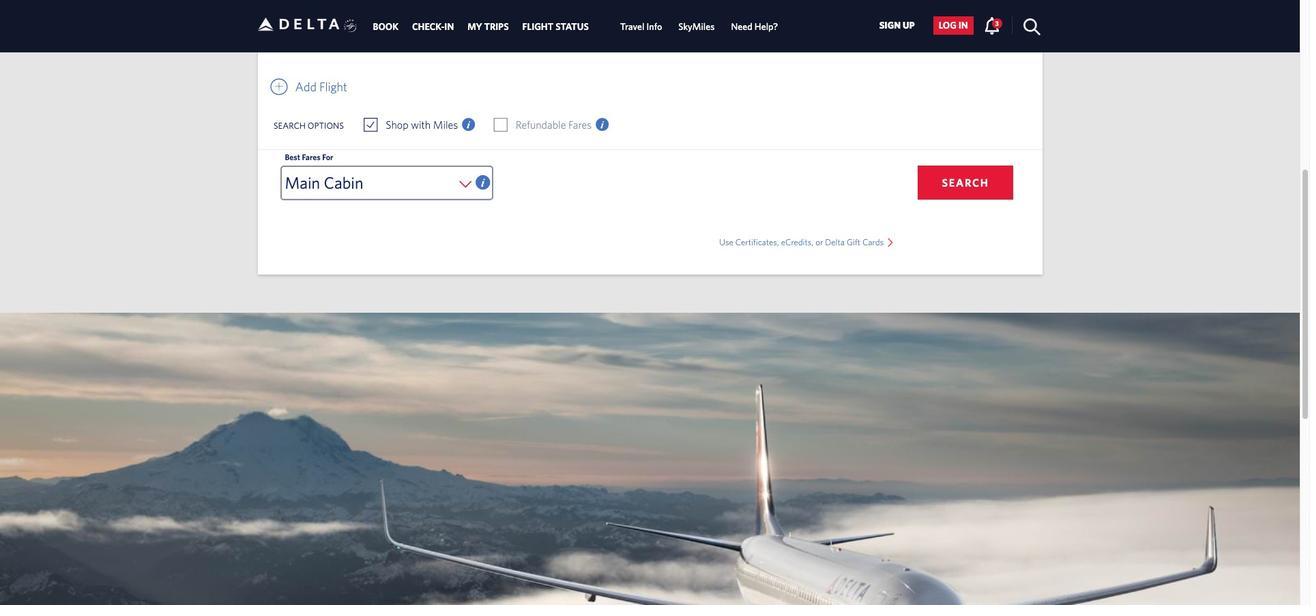 Task type: locate. For each thing, give the bounding box(es) containing it.
refundable fares
[[516, 119, 592, 131]]

skymiles
[[679, 21, 715, 32]]

main
[[285, 173, 320, 192]]

log
[[939, 20, 957, 31]]

oka link
[[385, 3, 467, 38]]

add flight button
[[271, 76, 347, 98]]

trips
[[484, 21, 509, 32]]

sign up link
[[874, 16, 920, 35]]

1 horizontal spatial search
[[942, 177, 989, 189]]

shop
[[386, 119, 408, 131]]

need help? link
[[731, 15, 778, 39]]

3
[[995, 19, 999, 27]]

travel info link
[[620, 15, 662, 39]]

check-in link
[[412, 15, 454, 39]]

tab list
[[366, 0, 786, 51]]

with
[[411, 119, 431, 131]]

1 vertical spatial search
[[942, 177, 989, 189]]

search options
[[274, 121, 344, 131]]

info
[[647, 21, 662, 32]]

(optional)
[[748, 10, 820, 29]]

flight
[[522, 21, 554, 32]]

log in button
[[933, 16, 974, 35]]

search for search
[[942, 177, 989, 189]]

in
[[444, 21, 454, 32]]

search
[[274, 121, 306, 131], [942, 177, 989, 189]]

tab list containing book
[[366, 0, 786, 51]]

skymiles link
[[679, 15, 715, 39]]

connection (optional) link
[[663, 3, 859, 35]]

3 link
[[984, 16, 1002, 34]]

cen link
[[271, 3, 352, 38]]

none text field inside "book" "tab panel"
[[516, 8, 614, 40]]

add
[[295, 80, 317, 94]]

connection (optional)
[[666, 10, 820, 29]]

0 vertical spatial search
[[274, 121, 306, 131]]

ecredits,
[[781, 237, 814, 248]]

main cabin
[[285, 173, 363, 192]]

Shop with Miles checkbox
[[365, 118, 377, 132]]

add flight
[[295, 80, 347, 94]]

for
[[322, 152, 333, 162]]

connection
[[666, 10, 744, 29]]

sign
[[879, 20, 901, 31]]

book tab panel
[[258, 0, 1042, 275]]

refundable
[[516, 119, 566, 131]]

0 horizontal spatial search
[[274, 121, 306, 131]]

up
[[903, 20, 915, 31]]

travel info
[[620, 21, 662, 32]]

best fares for field
[[281, 167, 492, 199]]

search inside button
[[942, 177, 989, 189]]

options
[[308, 121, 344, 131]]

use
[[719, 237, 733, 248]]

gift
[[847, 237, 860, 248]]

cen
[[274, 8, 315, 33]]

book link
[[373, 15, 399, 39]]

None text field
[[516, 8, 614, 40]]

fares
[[302, 152, 320, 162]]



Task type: describe. For each thing, give the bounding box(es) containing it.
certificates,
[[736, 237, 779, 248]]

check-in
[[412, 21, 454, 32]]

delta
[[825, 237, 845, 248]]

need
[[731, 21, 753, 32]]

skyteam image
[[344, 5, 357, 47]]

shop with miles
[[386, 119, 458, 131]]

or
[[816, 237, 823, 248]]

flight status
[[522, 21, 589, 32]]

book
[[373, 21, 399, 32]]

search for search options
[[274, 121, 306, 131]]

flight
[[319, 80, 347, 94]]

flight status link
[[522, 15, 589, 39]]

oka
[[419, 8, 463, 33]]

use certificates, ecredits, or delta gift cards
[[719, 237, 886, 248]]

delta air lines image
[[258, 3, 339, 46]]

in
[[959, 20, 968, 31]]

fares
[[568, 119, 592, 131]]

check-
[[412, 21, 444, 32]]

my trips link
[[468, 15, 509, 39]]

miles
[[433, 119, 458, 131]]

need help?
[[731, 21, 778, 32]]

best fares for
[[285, 152, 333, 162]]

cards
[[863, 237, 884, 248]]

best
[[285, 152, 300, 162]]

use certificates, ecredits, or delta gift cards link
[[719, 237, 905, 248]]

help?
[[755, 21, 778, 32]]

cabin
[[324, 173, 363, 192]]

status
[[556, 21, 589, 32]]

log in
[[939, 20, 968, 31]]

advance search hero image image
[[0, 313, 1300, 606]]

travel
[[620, 21, 644, 32]]

Refundable Fares checkbox
[[495, 118, 507, 132]]

my
[[468, 21, 482, 32]]

search button
[[918, 166, 1013, 200]]

my trips
[[468, 21, 509, 32]]

sign up
[[879, 20, 915, 31]]

dropdown caret image
[[883, 239, 897, 247]]



Task type: vqa. For each thing, say whether or not it's contained in the screenshot.
CURRENT
no



